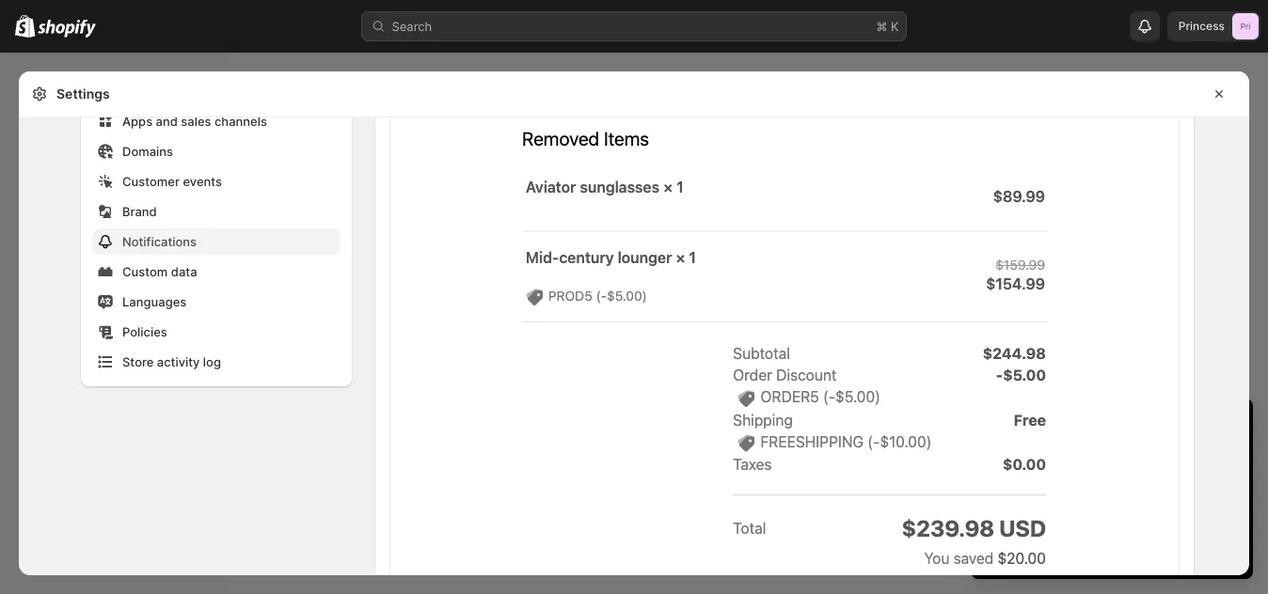 Task type: describe. For each thing, give the bounding box(es) containing it.
settings inside 'settings' dialog
[[56, 86, 110, 102]]

1 day left in your trial button
[[971, 399, 1254, 439]]

add
[[1101, 506, 1123, 521]]

home link
[[11, 68, 215, 94]]

shopify image
[[15, 15, 35, 37]]

$50 app store credit
[[1005, 488, 1123, 502]]

apps and sales channels link
[[92, 108, 341, 135]]

princess
[[1179, 19, 1226, 33]]

data
[[171, 264, 197, 279]]

⌘ k
[[877, 19, 899, 33]]

sales channels button
[[11, 320, 215, 346]]

and inside 'settings' dialog
[[156, 114, 178, 128]]

first
[[1005, 469, 1028, 483]]

store
[[122, 355, 154, 369]]

1 day left in your trial element
[[971, 448, 1254, 580]]

⌘
[[877, 19, 888, 33]]

months
[[1043, 469, 1086, 483]]

1 day left in your trial
[[990, 416, 1175, 439]]

discounts link
[[11, 279, 215, 305]]

k
[[891, 19, 899, 33]]

your inside to customize your online store and add bonus features
[[1204, 488, 1230, 502]]

shopify image
[[38, 19, 96, 38]]

domains link
[[92, 138, 341, 165]]

activity
[[157, 355, 200, 369]]

to inside to customize your online store and add bonus features
[[1127, 488, 1138, 502]]

your inside 1 day left in your trial dropdown button
[[1097, 416, 1136, 439]]

customize
[[1142, 488, 1201, 502]]

log
[[203, 355, 221, 369]]

$50
[[1005, 488, 1028, 502]]

notifications
[[122, 234, 197, 249]]

settings dialog
[[19, 0, 1250, 576]]

apps and sales channels
[[122, 114, 267, 128]]

store activity log
[[122, 355, 221, 369]]

3
[[1031, 469, 1039, 483]]

brand link
[[92, 199, 341, 225]]

0 vertical spatial store
[[1057, 488, 1086, 502]]

and for to
[[1076, 506, 1098, 521]]

princess image
[[1233, 13, 1259, 40]]

$50 app store credit link
[[1005, 488, 1123, 502]]

plan
[[1087, 450, 1111, 465]]

brand
[[122, 204, 157, 219]]

for
[[1089, 469, 1105, 483]]

languages link
[[92, 289, 341, 315]]

get:
[[1139, 450, 1162, 465]]

1
[[990, 416, 999, 439]]

$1/month
[[1109, 469, 1164, 483]]

notifications link
[[92, 229, 341, 255]]

customer
[[122, 174, 180, 189]]

app
[[1032, 488, 1053, 502]]

switch to a paid plan and get:
[[990, 450, 1162, 465]]



Task type: vqa. For each thing, say whether or not it's contained in the screenshot.
day
yes



Task type: locate. For each thing, give the bounding box(es) containing it.
store
[[1057, 488, 1086, 502], [1043, 506, 1073, 521]]

and for switch
[[1114, 450, 1136, 465]]

trial
[[1142, 416, 1175, 439]]

to down $1/month
[[1127, 488, 1138, 502]]

sales channels
[[19, 326, 101, 340]]

0 vertical spatial channels
[[215, 114, 267, 128]]

left
[[1042, 416, 1071, 439]]

a
[[1048, 450, 1055, 465]]

home
[[45, 73, 80, 88]]

1 horizontal spatial channels
[[215, 114, 267, 128]]

paid
[[1058, 450, 1083, 465]]

first 3 months for $1/month
[[1005, 469, 1164, 483]]

credit
[[1090, 488, 1123, 502]]

bonus
[[1127, 506, 1162, 521]]

store inside to customize your online store and add bonus features
[[1043, 506, 1073, 521]]

features
[[1166, 506, 1213, 521]]

policies
[[122, 325, 167, 339]]

settings inside settings link
[[45, 559, 94, 574]]

1 vertical spatial channels
[[51, 326, 101, 340]]

1 vertical spatial store
[[1043, 506, 1073, 521]]

apps
[[122, 114, 153, 128]]

and inside to customize your online store and add bonus features
[[1076, 506, 1098, 521]]

channels down discounts
[[51, 326, 101, 340]]

0 horizontal spatial channels
[[51, 326, 101, 340]]

custom
[[122, 264, 168, 279]]

sales
[[181, 114, 211, 128]]

custom data
[[122, 264, 197, 279]]

domains
[[122, 144, 173, 159]]

languages
[[122, 295, 187, 309]]

0 vertical spatial to
[[1033, 450, 1044, 465]]

channels
[[215, 114, 267, 128], [51, 326, 101, 340]]

sales
[[19, 326, 48, 340]]

day
[[1004, 416, 1037, 439]]

1 vertical spatial settings
[[45, 559, 94, 574]]

customer events
[[122, 174, 222, 189]]

search
[[392, 19, 432, 33]]

in
[[1076, 416, 1092, 439]]

channels inside button
[[51, 326, 101, 340]]

channels up domains link
[[215, 114, 267, 128]]

0 vertical spatial settings
[[56, 86, 110, 102]]

0 vertical spatial your
[[1097, 416, 1136, 439]]

to customize your online store and add bonus features
[[1005, 488, 1230, 521]]

your
[[1097, 416, 1136, 439], [1204, 488, 1230, 502]]

events
[[183, 174, 222, 189]]

custom data link
[[92, 259, 341, 285]]

settings link
[[11, 553, 215, 580]]

1 vertical spatial to
[[1127, 488, 1138, 502]]

1 horizontal spatial your
[[1204, 488, 1230, 502]]

2 vertical spatial and
[[1076, 506, 1098, 521]]

customer events link
[[92, 168, 341, 195]]

0 vertical spatial and
[[156, 114, 178, 128]]

0 horizontal spatial and
[[156, 114, 178, 128]]

and
[[156, 114, 178, 128], [1114, 450, 1136, 465], [1076, 506, 1098, 521]]

switch
[[990, 450, 1029, 465]]

your right in
[[1097, 416, 1136, 439]]

online
[[1005, 506, 1040, 521]]

policies link
[[92, 319, 341, 345]]

and up $1/month
[[1114, 450, 1136, 465]]

store activity log link
[[92, 349, 341, 376]]

1 horizontal spatial to
[[1127, 488, 1138, 502]]

2 horizontal spatial and
[[1114, 450, 1136, 465]]

to left a
[[1033, 450, 1044, 465]]

and left add
[[1076, 506, 1098, 521]]

settings
[[56, 86, 110, 102], [45, 559, 94, 574]]

store down $50 app store credit
[[1043, 506, 1073, 521]]

0 horizontal spatial your
[[1097, 416, 1136, 439]]

to
[[1033, 450, 1044, 465], [1127, 488, 1138, 502]]

0 horizontal spatial to
[[1033, 450, 1044, 465]]

your up features
[[1204, 488, 1230, 502]]

and right apps on the top left
[[156, 114, 178, 128]]

store down the months on the bottom right of page
[[1057, 488, 1086, 502]]

1 vertical spatial and
[[1114, 450, 1136, 465]]

1 horizontal spatial and
[[1076, 506, 1098, 521]]

discounts
[[45, 284, 104, 299]]

channels inside 'settings' dialog
[[215, 114, 267, 128]]

1 vertical spatial your
[[1204, 488, 1230, 502]]



